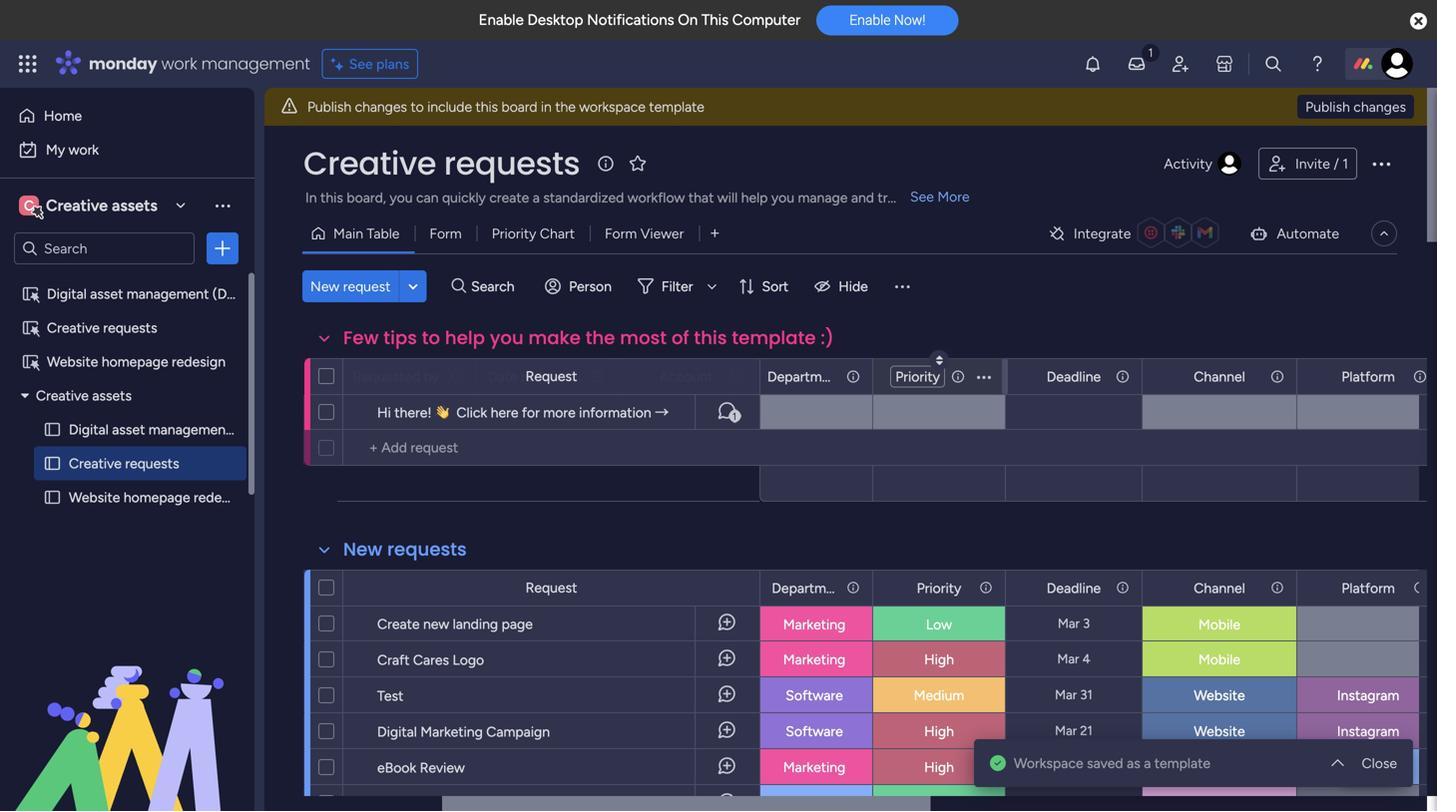 Task type: locate. For each thing, give the bounding box(es) containing it.
requests
[[444, 141, 580, 186], [103, 320, 157, 336], [125, 455, 179, 472], [387, 537, 467, 563]]

3 column information image from the left
[[1115, 369, 1131, 385]]

2 vertical spatial creative requests
[[69, 455, 179, 472]]

homepage
[[102, 353, 168, 370], [124, 489, 190, 506]]

2 form from the left
[[605, 225, 637, 242]]

template up department field
[[732, 326, 816, 351]]

account
[[660, 368, 713, 385]]

integrate
[[1074, 225, 1132, 242]]

asset down search in workspace field
[[90, 286, 123, 303]]

changes down see plans
[[355, 98, 407, 115]]

0 vertical spatial template
[[649, 98, 705, 115]]

column information image right account
[[729, 369, 745, 385]]

0 vertical spatial public board image
[[43, 454, 62, 473]]

1 enable from the left
[[479, 11, 524, 29]]

public board under template workspace image for website homepage redesign
[[21, 352, 40, 371]]

asset
[[90, 286, 123, 303], [112, 421, 145, 438]]

1 horizontal spatial form
[[605, 225, 637, 242]]

column information image right deadline
[[1115, 369, 1131, 385]]

0 vertical spatial new
[[311, 278, 340, 295]]

1 horizontal spatial the
[[586, 326, 616, 351]]

2 publish from the left
[[1306, 98, 1351, 115]]

the
[[555, 98, 576, 115], [586, 326, 616, 351]]

0 vertical spatial creative assets
[[46, 196, 158, 215]]

column information image right by
[[449, 369, 465, 385]]

1 publish from the left
[[308, 98, 352, 115]]

2 public board under template workspace image from the top
[[21, 352, 40, 371]]

1 image
[[1142, 41, 1160, 63]]

as
[[1127, 755, 1141, 772]]

form viewer
[[605, 225, 684, 242]]

to right tips
[[422, 326, 440, 351]]

option
[[0, 276, 255, 280]]

date requested
[[488, 368, 585, 385]]

creative inside workspace selection element
[[46, 196, 108, 215]]

workspace selection element
[[19, 194, 161, 220]]

lottie animation image
[[0, 610, 255, 812]]

1 vertical spatial template
[[732, 326, 816, 351]]

4 column information image from the left
[[1270, 369, 1286, 385]]

template
[[649, 98, 705, 115], [732, 326, 816, 351], [1155, 755, 1211, 772]]

2 public board image from the top
[[43, 488, 62, 507]]

publish changes to include this board in the workspace template
[[308, 98, 705, 115]]

creative assets up search in workspace field
[[46, 196, 158, 215]]

few
[[343, 326, 379, 351]]

new for new requests
[[343, 537, 383, 563]]

arrow down image
[[700, 275, 724, 299]]

see inside button
[[911, 188, 934, 205]]

help button
[[1336, 755, 1406, 788]]

0 vertical spatial website homepage redesign
[[47, 353, 226, 370]]

0 horizontal spatial this
[[476, 98, 498, 115]]

column information image
[[449, 369, 465, 385], [589, 369, 605, 385], [846, 369, 862, 385], [1413, 369, 1429, 385]]

notifications
[[587, 11, 675, 29]]

work inside option
[[69, 141, 99, 158]]

1 vertical spatial new
[[343, 537, 383, 563]]

board
[[502, 98, 538, 115]]

1 horizontal spatial priority
[[896, 368, 941, 385]]

requested by
[[353, 368, 439, 385]]

creative assets up public board image
[[36, 387, 132, 404]]

sort asc image
[[937, 354, 943, 366]]

this left board at the top left of page
[[476, 98, 498, 115]]

1 horizontal spatial template
[[732, 326, 816, 351]]

priority
[[492, 225, 537, 242], [896, 368, 941, 385]]

1 vertical spatial see
[[911, 188, 934, 205]]

invite members image
[[1171, 54, 1191, 74]]

1 vertical spatial assets
[[92, 387, 132, 404]]

public board image for website homepage redesign
[[43, 488, 62, 507]]

0 vertical spatial work
[[161, 52, 197, 75]]

2 enable from the left
[[850, 12, 891, 28]]

digital right public board image
[[69, 421, 109, 438]]

0 vertical spatial (dam)
[[212, 286, 253, 303]]

the right "in"
[[555, 98, 576, 115]]

1 vertical spatial management
[[127, 286, 209, 303]]

2 vertical spatial management
[[149, 421, 231, 438]]

1 vertical spatial to
[[422, 326, 440, 351]]

2 horizontal spatial template
[[1155, 755, 1211, 772]]

enable now!
[[850, 12, 926, 28]]

to
[[411, 98, 424, 115], [422, 326, 440, 351]]

website
[[47, 353, 98, 370], [69, 489, 120, 506]]

collapse board header image
[[1377, 226, 1393, 242]]

date
[[488, 368, 518, 385]]

2 column information image from the left
[[951, 369, 967, 385]]

1 vertical spatial public board under template workspace image
[[21, 352, 40, 371]]

list box
[[0, 273, 275, 784]]

0 vertical spatial see
[[349, 55, 373, 72]]

home link
[[12, 100, 243, 132]]

1 vertical spatial creative assets
[[36, 387, 132, 404]]

john smith image
[[1382, 48, 1414, 80]]

priority down sort asc icon
[[896, 368, 941, 385]]

see for see plans
[[349, 55, 373, 72]]

show board description image
[[594, 154, 618, 174]]

0 horizontal spatial the
[[555, 98, 576, 115]]

activity
[[1165, 155, 1213, 172]]

column information image
[[729, 369, 745, 385], [951, 369, 967, 385], [1115, 369, 1131, 385], [1270, 369, 1286, 385]]

form for form viewer
[[605, 225, 637, 242]]

public board under template workspace image
[[21, 285, 40, 304]]

notifications image
[[1083, 54, 1103, 74]]

priority inside button
[[492, 225, 537, 242]]

public board under template workspace image
[[21, 319, 40, 337], [21, 352, 40, 371]]

0 horizontal spatial priority
[[492, 225, 537, 242]]

options image
[[1370, 152, 1394, 176], [213, 239, 233, 259]]

0 vertical spatial digital asset management (dam)
[[47, 286, 253, 303]]

enable left the now!
[[850, 12, 891, 28]]

digital
[[47, 286, 87, 303], [69, 421, 109, 438]]

see plans
[[349, 55, 410, 72]]

form for form
[[430, 225, 462, 242]]

home
[[44, 107, 82, 124]]

close button
[[1354, 748, 1406, 780]]

tips
[[384, 326, 417, 351]]

enable left desktop
[[479, 11, 524, 29]]

see
[[349, 55, 373, 72], [911, 188, 934, 205]]

work right monday
[[161, 52, 197, 75]]

new inside button
[[311, 278, 340, 295]]

the inside field
[[586, 326, 616, 351]]

0 vertical spatial to
[[411, 98, 424, 115]]

1 vertical spatial (dam)
[[234, 421, 275, 438]]

add view image
[[711, 226, 719, 241]]

see left plans
[[349, 55, 373, 72]]

changes inside button
[[1354, 98, 1407, 115]]

1 vertical spatial public board image
[[43, 488, 62, 507]]

priority for priority chart
[[492, 225, 537, 242]]

0 horizontal spatial enable
[[479, 11, 524, 29]]

0 vertical spatial public board under template workspace image
[[21, 319, 40, 337]]

1 vertical spatial redesign
[[194, 489, 248, 506]]

0 horizontal spatial template
[[649, 98, 705, 115]]

digital for public board under template workspace image
[[47, 286, 87, 303]]

0 vertical spatial assets
[[112, 196, 158, 215]]

this
[[476, 98, 498, 115], [694, 326, 727, 351]]

1 horizontal spatial publish
[[1306, 98, 1351, 115]]

public board image
[[43, 454, 62, 473], [43, 488, 62, 507]]

public board under template workspace image down public board under template workspace image
[[21, 319, 40, 337]]

make
[[529, 326, 581, 351]]

column information image for channel
[[1270, 369, 1286, 385]]

1 column information image from the left
[[449, 369, 465, 385]]

to for tips
[[422, 326, 440, 351]]

caret down image
[[21, 389, 29, 403]]

column information image right platform field
[[1413, 369, 1429, 385]]

1 public board under template workspace image from the top
[[21, 319, 40, 337]]

enable for enable desktop notifications on this computer
[[479, 11, 524, 29]]

(dam)
[[212, 286, 253, 303], [234, 421, 275, 438]]

0 vertical spatial digital
[[47, 286, 87, 303]]

0 horizontal spatial changes
[[355, 98, 407, 115]]

changes
[[355, 98, 407, 115], [1354, 98, 1407, 115]]

digital right public board under template workspace image
[[47, 286, 87, 303]]

workspace
[[1014, 755, 1084, 772]]

0 horizontal spatial options image
[[213, 239, 233, 259]]

enable
[[479, 11, 524, 29], [850, 12, 891, 28]]

workspace options image
[[213, 195, 233, 215]]

to inside few tips to help you make the most of this template :) field
[[422, 326, 440, 351]]

sort
[[762, 278, 789, 295]]

priority left chart
[[492, 225, 537, 242]]

1 vertical spatial digital
[[69, 421, 109, 438]]

assets up search in workspace field
[[112, 196, 158, 215]]

0 vertical spatial homepage
[[102, 353, 168, 370]]

publish changes button
[[1298, 95, 1415, 119]]

0 horizontal spatial form
[[430, 225, 462, 242]]

0 vertical spatial asset
[[90, 286, 123, 303]]

column information image right channel
[[1270, 369, 1286, 385]]

1 changes from the left
[[355, 98, 407, 115]]

more
[[938, 188, 970, 205]]

public board image
[[43, 420, 62, 439]]

1
[[1343, 155, 1349, 172]]

changes for publish changes
[[1354, 98, 1407, 115]]

1 horizontal spatial enable
[[850, 12, 891, 28]]

template right workspace
[[649, 98, 705, 115]]

template right the a
[[1155, 755, 1211, 772]]

website homepage redesign
[[47, 353, 226, 370], [69, 489, 248, 506]]

publish inside publish changes button
[[1306, 98, 1351, 115]]

1 vertical spatial digital asset management (dam)
[[69, 421, 275, 438]]

column information image right priority field
[[951, 369, 967, 385]]

to left include
[[411, 98, 424, 115]]

0 vertical spatial options image
[[1370, 152, 1394, 176]]

assets
[[112, 196, 158, 215], [92, 387, 132, 404]]

form down "see more" button
[[605, 225, 637, 242]]

1 form from the left
[[430, 225, 462, 242]]

channel
[[1194, 368, 1246, 385]]

public board under template workspace image up caret down image
[[21, 352, 40, 371]]

update feed image
[[1127, 54, 1147, 74]]

1 vertical spatial priority
[[896, 368, 941, 385]]

1 vertical spatial asset
[[112, 421, 145, 438]]

0 horizontal spatial work
[[69, 141, 99, 158]]

menu image
[[892, 277, 912, 297]]

1 vertical spatial website homepage redesign
[[69, 489, 248, 506]]

1 vertical spatial work
[[69, 141, 99, 158]]

options image right "1"
[[1370, 152, 1394, 176]]

publish down the see plans button
[[308, 98, 352, 115]]

(dam) for public board image
[[234, 421, 275, 438]]

column information image right department
[[846, 369, 862, 385]]

monday marketplace image
[[1215, 54, 1235, 74]]

department
[[768, 368, 843, 385]]

home option
[[12, 100, 243, 132]]

publish for publish changes
[[1306, 98, 1351, 115]]

1 horizontal spatial new
[[343, 537, 383, 563]]

creative
[[304, 141, 436, 186], [46, 196, 108, 215], [47, 320, 100, 336], [36, 387, 89, 404], [69, 455, 122, 472]]

1 vertical spatial the
[[586, 326, 616, 351]]

0 vertical spatial website
[[47, 353, 98, 370]]

column information image down few tips to help you make the most of this template :) field
[[589, 369, 605, 385]]

the left most
[[586, 326, 616, 351]]

creative requests
[[304, 141, 580, 186], [47, 320, 157, 336], [69, 455, 179, 472]]

lottie animation element
[[0, 610, 255, 812]]

1 vertical spatial this
[[694, 326, 727, 351]]

enable inside button
[[850, 12, 891, 28]]

monday work management
[[89, 52, 310, 75]]

0 vertical spatial priority
[[492, 225, 537, 242]]

hide
[[839, 278, 869, 295]]

platform
[[1342, 368, 1396, 385]]

see more link
[[909, 187, 972, 207]]

now!
[[895, 12, 926, 28]]

sort desc image
[[937, 354, 943, 366]]

new inside field
[[343, 537, 383, 563]]

0 vertical spatial creative requests
[[304, 141, 580, 186]]

work right the my
[[69, 141, 99, 158]]

my work
[[46, 141, 99, 158]]

see inside button
[[349, 55, 373, 72]]

0 horizontal spatial see
[[349, 55, 373, 72]]

priority inside field
[[896, 368, 941, 385]]

Account field
[[655, 366, 718, 388]]

see more
[[911, 188, 970, 205]]

0 horizontal spatial publish
[[308, 98, 352, 115]]

creative assets
[[46, 196, 158, 215], [36, 387, 132, 404]]

0 horizontal spatial new
[[311, 278, 340, 295]]

publish
[[308, 98, 352, 115], [1306, 98, 1351, 115]]

assets right caret down image
[[92, 387, 132, 404]]

/
[[1334, 155, 1340, 172]]

on
[[678, 11, 698, 29]]

dapulse close image
[[1411, 11, 1428, 32]]

0 vertical spatial this
[[476, 98, 498, 115]]

form
[[430, 225, 462, 242], [605, 225, 637, 242]]

1 horizontal spatial this
[[694, 326, 727, 351]]

1 horizontal spatial changes
[[1354, 98, 1407, 115]]

publish down help image
[[1306, 98, 1351, 115]]

1 horizontal spatial work
[[161, 52, 197, 75]]

options image down workspace options icon at the left
[[213, 239, 233, 259]]

0 vertical spatial the
[[555, 98, 576, 115]]

new
[[311, 278, 340, 295], [343, 537, 383, 563]]

1 public board image from the top
[[43, 454, 62, 473]]

changes down john smith 'icon'
[[1354, 98, 1407, 115]]

asset right public board image
[[112, 421, 145, 438]]

1 horizontal spatial see
[[911, 188, 934, 205]]

this right of
[[694, 326, 727, 351]]

see left the more on the top of page
[[911, 188, 934, 205]]

form up v2 search image
[[430, 225, 462, 242]]

see more button
[[303, 186, 973, 210]]

2 changes from the left
[[1354, 98, 1407, 115]]

include
[[428, 98, 472, 115]]



Task type: vqa. For each thing, say whether or not it's contained in the screenshot.
Publish changes to include this board in the workspace template's publish
yes



Task type: describe. For each thing, give the bounding box(es) containing it.
v2 search image
[[452, 275, 466, 298]]

form viewer button
[[590, 218, 699, 250]]

requests inside field
[[387, 537, 467, 563]]

main table
[[333, 225, 400, 242]]

enable desktop notifications on this computer
[[479, 11, 801, 29]]

work for my
[[69, 141, 99, 158]]

assets inside workspace selection element
[[112, 196, 158, 215]]

changes for publish changes to include this board in the workspace template
[[355, 98, 407, 115]]

automate button
[[1242, 218, 1348, 250]]

this
[[702, 11, 729, 29]]

new for new request
[[311, 278, 340, 295]]

viewer
[[641, 225, 684, 242]]

digital asset management (dam) for public board image
[[69, 421, 275, 438]]

invite / 1 button
[[1259, 148, 1358, 180]]

column information image for deadline
[[1115, 369, 1131, 385]]

(dam) for public board under template workspace image
[[212, 286, 253, 303]]

my work link
[[12, 134, 243, 166]]

public board image for creative requests
[[43, 454, 62, 473]]

requested
[[353, 368, 421, 385]]

saved
[[1087, 755, 1124, 772]]

:)
[[821, 326, 835, 351]]

enable for enable now!
[[850, 12, 891, 28]]

Search field
[[466, 273, 526, 301]]

new request button
[[303, 271, 399, 303]]

website homepage redesign for public board icon associated with website homepage redesign
[[69, 489, 248, 506]]

my
[[46, 141, 65, 158]]

0 vertical spatial redesign
[[172, 353, 226, 370]]

assets inside list box
[[92, 387, 132, 404]]

1 vertical spatial creative requests
[[47, 320, 157, 336]]

option inside list box
[[0, 276, 255, 280]]

Platform field
[[1337, 366, 1401, 388]]

Few tips to help you make the most of this template :) field
[[338, 326, 840, 351]]

1 vertical spatial website
[[69, 489, 120, 506]]

by
[[424, 368, 439, 385]]

2 vertical spatial template
[[1155, 755, 1211, 772]]

monday
[[89, 52, 157, 75]]

workspace saved as a template
[[1014, 755, 1211, 772]]

help image
[[1308, 54, 1328, 74]]

1 vertical spatial options image
[[213, 239, 233, 259]]

angle down image
[[408, 279, 418, 294]]

desktop
[[528, 11, 584, 29]]

1 vertical spatial homepage
[[124, 489, 190, 506]]

publish changes
[[1306, 98, 1407, 115]]

chart
[[540, 225, 575, 242]]

c
[[24, 197, 34, 214]]

Department field
[[763, 366, 843, 388]]

Deadline field
[[1042, 366, 1107, 388]]

few tips to help you make the most of this template :)
[[343, 326, 835, 351]]

to for changes
[[411, 98, 424, 115]]

priority chart
[[492, 225, 575, 242]]

person
[[569, 278, 612, 295]]

main
[[333, 225, 363, 242]]

work for monday
[[161, 52, 197, 75]]

workspace
[[579, 98, 646, 115]]

plans
[[376, 55, 410, 72]]

digital asset management (dam) for public board under template workspace image
[[47, 286, 253, 303]]

New requests field
[[338, 537, 472, 563]]

filter
[[662, 278, 693, 295]]

activity button
[[1157, 148, 1251, 180]]

management for public board image
[[149, 421, 231, 438]]

a
[[1144, 755, 1152, 772]]

sort button
[[730, 271, 801, 303]]

invite
[[1296, 155, 1331, 172]]

of
[[672, 326, 690, 351]]

help
[[445, 326, 485, 351]]

1 horizontal spatial options image
[[1370, 152, 1394, 176]]

website homepage redesign for public board under template workspace icon related to website homepage redesign
[[47, 353, 226, 370]]

0 vertical spatial management
[[201, 52, 310, 75]]

integrate button
[[1040, 213, 1234, 255]]

Creative requests field
[[299, 141, 585, 186]]

management for public board under template workspace image
[[127, 286, 209, 303]]

workspace image
[[19, 195, 39, 217]]

asset for public board image
[[112, 421, 145, 438]]

my work option
[[12, 134, 243, 166]]

table
[[367, 225, 400, 242]]

priority for priority
[[896, 368, 941, 385]]

Requested by field
[[348, 366, 444, 388]]

new request
[[311, 278, 391, 295]]

automate
[[1277, 225, 1340, 242]]

add to favorites image
[[628, 153, 648, 173]]

close
[[1362, 755, 1398, 772]]

you
[[490, 326, 524, 351]]

requested
[[521, 368, 585, 385]]

creative assets inside workspace selection element
[[46, 196, 158, 215]]

publish for publish changes to include this board in the workspace template
[[308, 98, 352, 115]]

computer
[[733, 11, 801, 29]]

priority chart button
[[477, 218, 590, 250]]

enable now! button
[[817, 5, 959, 35]]

template inside few tips to help you make the most of this template :) field
[[732, 326, 816, 351]]

Priority field
[[891, 366, 946, 388]]

request
[[343, 278, 391, 295]]

form button
[[415, 218, 477, 250]]

main table button
[[303, 218, 415, 250]]

asset for public board under template workspace image
[[90, 286, 123, 303]]

filter button
[[630, 271, 724, 303]]

deadline
[[1047, 368, 1102, 385]]

new requests
[[343, 537, 467, 563]]

hide button
[[807, 271, 880, 303]]

search everything image
[[1264, 54, 1284, 74]]

most
[[620, 326, 667, 351]]

this inside field
[[694, 326, 727, 351]]

Channel field
[[1190, 366, 1251, 388]]

4 column information image from the left
[[1413, 369, 1429, 385]]

select product image
[[18, 54, 38, 74]]

1 column information image from the left
[[729, 369, 745, 385]]

digital for public board image
[[69, 421, 109, 438]]

help
[[1353, 761, 1389, 781]]

public board under template workspace image for creative requests
[[21, 319, 40, 337]]

list box containing digital asset management (dam)
[[0, 273, 275, 784]]

person button
[[537, 271, 624, 303]]

see plans button
[[322, 49, 418, 79]]

in
[[541, 98, 552, 115]]

column information image for priority
[[951, 369, 967, 385]]

request
[[526, 368, 577, 385]]

creative assets inside list box
[[36, 387, 132, 404]]

see for see more
[[911, 188, 934, 205]]

Date requested field
[[483, 366, 585, 388]]

3 column information image from the left
[[846, 369, 862, 385]]

invite / 1
[[1296, 155, 1349, 172]]

Search in workspace field
[[42, 237, 167, 260]]

2 column information image from the left
[[589, 369, 605, 385]]



